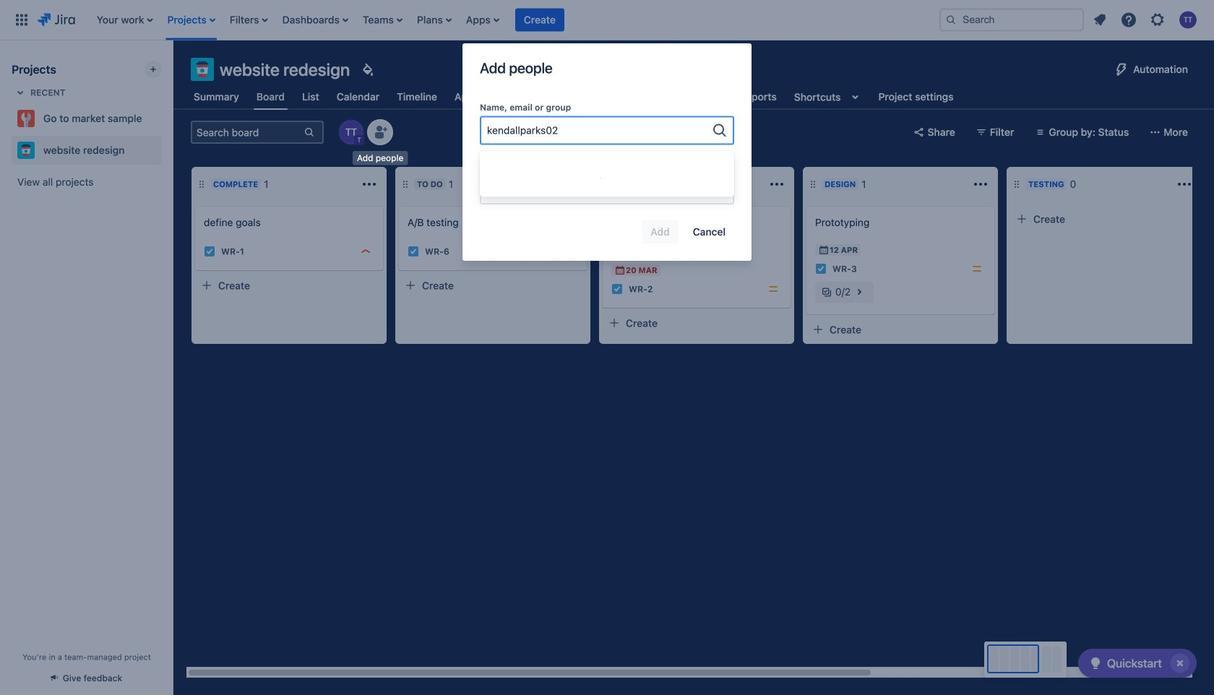 Task type: vqa. For each thing, say whether or not it's contained in the screenshot.
right Medium image
yes



Task type: locate. For each thing, give the bounding box(es) containing it.
0 vertical spatial medium image
[[564, 246, 576, 257]]

medium image
[[564, 246, 576, 257], [972, 263, 983, 275], [768, 283, 779, 295]]

4 list item from the left
[[278, 0, 353, 40]]

1 horizontal spatial medium image
[[768, 283, 779, 295]]

1 list item from the left
[[92, 0, 157, 40]]

None search field
[[940, 8, 1085, 31]]

0 horizontal spatial task image
[[408, 246, 419, 257]]

medium image for task icon to the right
[[768, 283, 779, 295]]

7 list item from the left
[[462, 0, 504, 40]]

due date: 12 april 2024 image
[[818, 244, 830, 256]]

banner
[[0, 0, 1215, 40]]

tooltip
[[353, 151, 408, 165]]

0 horizontal spatial medium image
[[564, 246, 576, 257]]

2 horizontal spatial medium image
[[972, 263, 983, 275]]

task image right high icon
[[408, 246, 419, 257]]

1 vertical spatial task image
[[612, 283, 623, 295]]

0 horizontal spatial task image
[[204, 246, 215, 257]]

dialog
[[463, 43, 752, 261]]

task image
[[204, 246, 215, 257], [612, 283, 623, 295]]

jira image
[[38, 11, 75, 29], [38, 11, 75, 29]]

list item
[[92, 0, 157, 40], [163, 0, 220, 40], [225, 0, 272, 40], [278, 0, 353, 40], [359, 0, 407, 40], [413, 0, 456, 40], [462, 0, 504, 40], [515, 0, 565, 40]]

0 horizontal spatial list
[[89, 0, 928, 40]]

1 horizontal spatial list
[[1087, 7, 1206, 33]]

6 list item from the left
[[413, 0, 456, 40]]

1 vertical spatial medium image
[[972, 263, 983, 275]]

list
[[89, 0, 928, 40], [1087, 7, 1206, 33]]

high image
[[360, 246, 372, 257]]

due date: 20 march 2024 image
[[615, 265, 626, 276], [615, 265, 626, 276]]

8 list item from the left
[[515, 0, 565, 40]]

task image down due date: 12 april 2024 icon at the right
[[816, 263, 827, 275]]

automation image
[[1114, 61, 1131, 78]]

medium image for task image to the right
[[972, 263, 983, 275]]

2 vertical spatial medium image
[[768, 283, 779, 295]]

1 vertical spatial task image
[[816, 263, 827, 275]]

0 vertical spatial task image
[[204, 246, 215, 257]]

tab list
[[182, 84, 966, 110]]

None text field
[[487, 123, 649, 138]]

task image
[[408, 246, 419, 257], [816, 263, 827, 275]]

1 horizontal spatial task image
[[816, 263, 827, 275]]



Task type: describe. For each thing, give the bounding box(es) containing it.
dismiss quickstart image
[[1169, 652, 1192, 675]]

due date: 12 april 2024 image
[[818, 244, 830, 256]]

0 vertical spatial task image
[[408, 246, 419, 257]]

primary element
[[9, 0, 928, 40]]

collapse recent projects image
[[12, 84, 29, 101]]

add people image
[[372, 124, 389, 141]]

open image
[[711, 181, 729, 199]]

Search field
[[940, 8, 1085, 31]]

5 list item from the left
[[359, 0, 407, 40]]

3 list item from the left
[[225, 0, 272, 40]]

2 list item from the left
[[163, 0, 220, 40]]

Search board text field
[[192, 122, 302, 142]]

show subtasks image
[[851, 283, 868, 301]]

1 horizontal spatial task image
[[612, 283, 623, 295]]

medium image for the topmost task image
[[564, 246, 576, 257]]

search image
[[946, 14, 957, 26]]

check image
[[1087, 655, 1105, 672]]



